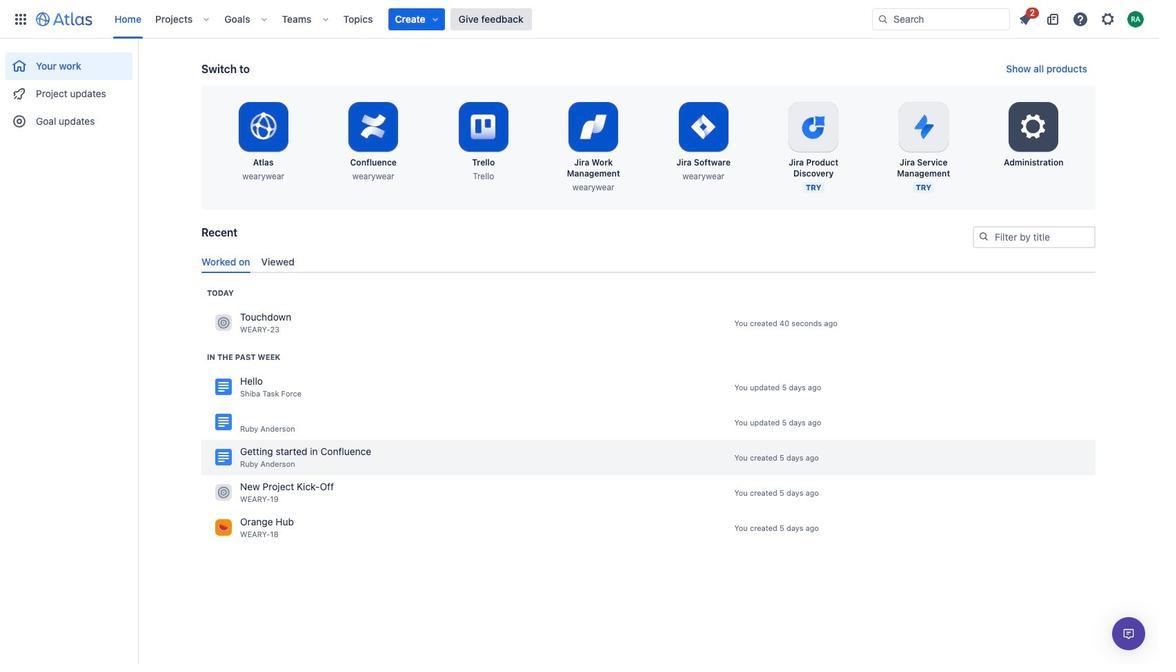 Task type: describe. For each thing, give the bounding box(es) containing it.
notifications image
[[1018, 11, 1034, 27]]

Search field
[[873, 8, 1011, 30]]

2 confluence image from the top
[[215, 415, 232, 431]]

3 confluence image from the top
[[215, 450, 232, 466]]

1 confluence image from the top
[[215, 379, 232, 396]]

Filter by title field
[[975, 228, 1095, 247]]

townsquare image
[[215, 315, 232, 332]]

search image
[[878, 13, 889, 25]]



Task type: locate. For each thing, give the bounding box(es) containing it.
1 vertical spatial townsquare image
[[215, 520, 232, 537]]

account image
[[1128, 11, 1145, 27]]

2 townsquare image from the top
[[215, 520, 232, 537]]

tab list
[[196, 250, 1102, 273]]

banner
[[0, 0, 1160, 39]]

group
[[6, 39, 133, 139]]

1 heading from the top
[[207, 288, 234, 299]]

0 vertical spatial townsquare image
[[215, 485, 232, 502]]

1 townsquare image from the top
[[215, 485, 232, 502]]

heading down townsquare icon
[[207, 352, 281, 363]]

None search field
[[873, 8, 1011, 30]]

1 vertical spatial confluence image
[[215, 415, 232, 431]]

townsquare image
[[215, 485, 232, 502], [215, 520, 232, 537]]

settings image
[[1101, 11, 1117, 27]]

heading up townsquare icon
[[207, 288, 234, 299]]

1 vertical spatial heading
[[207, 352, 281, 363]]

0 vertical spatial heading
[[207, 288, 234, 299]]

2 vertical spatial confluence image
[[215, 450, 232, 466]]

confluence image
[[215, 379, 232, 396], [215, 415, 232, 431], [215, 450, 232, 466]]

heading
[[207, 288, 234, 299], [207, 352, 281, 363]]

switch to... image
[[12, 11, 29, 27]]

open intercom messenger image
[[1121, 626, 1138, 643]]

search image
[[979, 231, 990, 242]]

help image
[[1073, 11, 1090, 27]]

settings image
[[1018, 110, 1051, 144]]

0 vertical spatial confluence image
[[215, 379, 232, 396]]

top element
[[8, 0, 873, 38]]

2 heading from the top
[[207, 352, 281, 363]]



Task type: vqa. For each thing, say whether or not it's contained in the screenshot.
field
no



